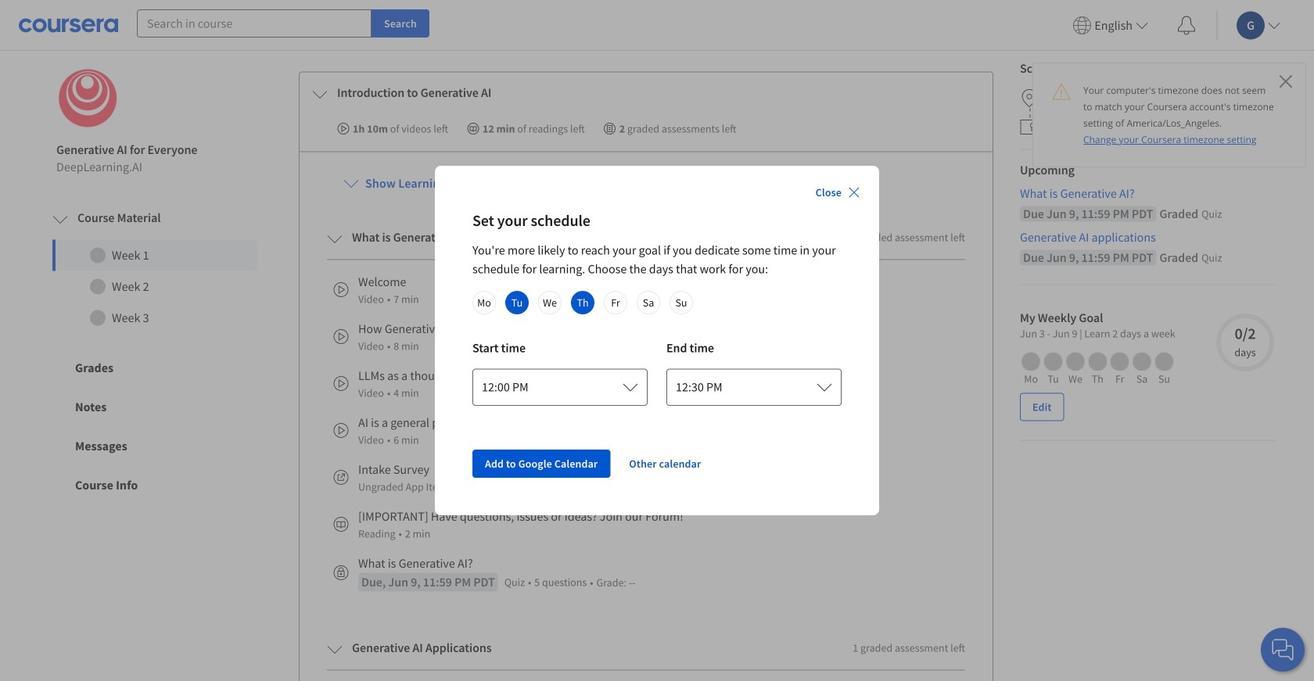 Task type: locate. For each thing, give the bounding box(es) containing it.
coursera image
[[19, 13, 118, 38]]

menu
[[1067, 0, 1315, 51]]

menu item
[[1067, 0, 1161, 51]]

deeplearning.ai image
[[56, 67, 119, 129]]

dialog
[[435, 166, 880, 516]]



Task type: describe. For each thing, give the bounding box(es) containing it.
Search in course text field
[[137, 9, 372, 38]]

timezone mismatch warning modal dialog
[[1033, 63, 1307, 167]]

help center image
[[1274, 641, 1293, 660]]



Task type: vqa. For each thing, say whether or not it's contained in the screenshot.
the DeepLearning.AI 'image'
yes



